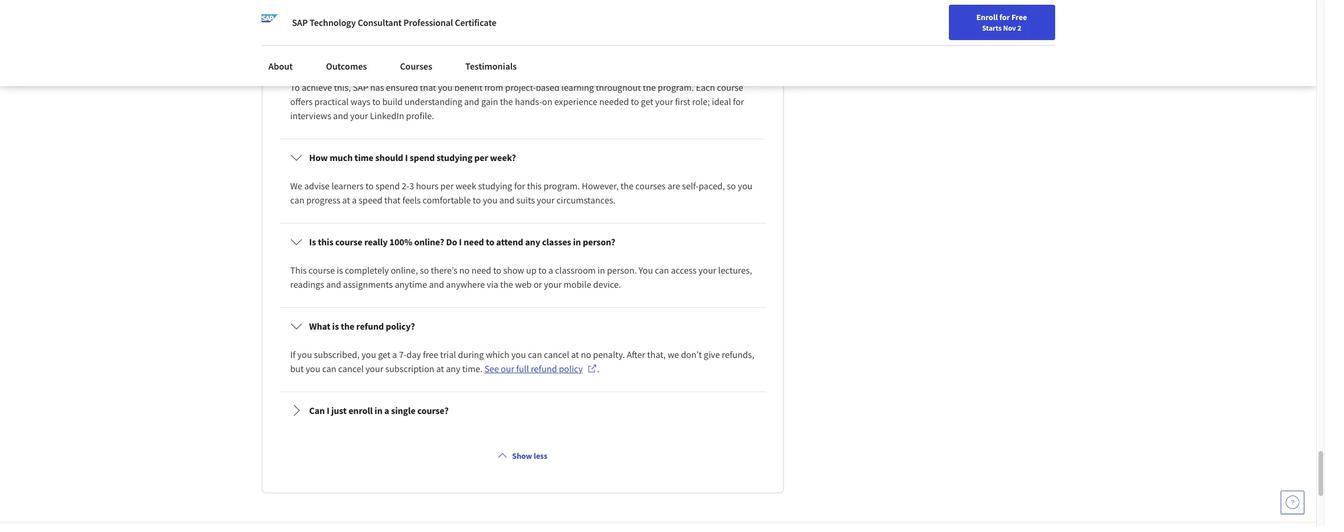 Task type: locate. For each thing, give the bounding box(es) containing it.
week
[[456, 180, 477, 192]]

the right what
[[341, 321, 355, 333]]

so up anytime
[[420, 265, 429, 276]]

to left the "attend"
[[486, 236, 495, 248]]

time
[[355, 152, 374, 164]]

to inside dropdown button
[[486, 236, 495, 248]]

so inside we advise learners to spend 2-3 hours per week studying for this program. however, the courses are self-paced, so you can progress at a speed that feels comfortable to you and suits your circumstances.
[[727, 180, 736, 192]]

been up "market"
[[503, 15, 523, 27]]

and down consultant
[[374, 29, 389, 41]]

needs
[[632, 15, 656, 27]]

no
[[460, 265, 470, 276], [581, 349, 591, 361]]

need inside this course is completely online, so there's no need to show up to a classroom in person. you can access your lectures, readings and assignments anytime and anywhere via the web or your mobile device.
[[472, 265, 492, 276]]

refund for policy?
[[356, 321, 384, 333]]

1 horizontal spatial for
[[733, 96, 744, 107]]

for up the nov
[[1000, 12, 1010, 22]]

1 vertical spatial cancel
[[338, 363, 364, 375]]

is this course really 100% online? do i need to attend any classes in person?
[[309, 236, 616, 248]]

program. up circumstances.
[[544, 180, 580, 192]]

1 vertical spatial any
[[446, 363, 461, 375]]

0 horizontal spatial has
[[370, 81, 384, 93]]

this up suits
[[527, 180, 542, 192]]

less
[[534, 451, 548, 462]]

the inside "dropdown button"
[[341, 321, 355, 333]]

find your new career
[[989, 14, 1063, 24]]

required
[[674, 44, 708, 55]]

1 horizontal spatial on
[[542, 96, 553, 107]]

needed
[[600, 96, 629, 107]]

program up customers.
[[402, 15, 436, 27]]

1 vertical spatial need
[[472, 265, 492, 276]]

1 vertical spatial this
[[527, 180, 542, 192]]

how much time should i spend studying per week?
[[309, 152, 516, 164]]

network
[[339, 29, 372, 41]]

0 vertical spatial been
[[503, 15, 523, 27]]

sap inside to achieve this, sap has ensured that you benefit from project-based learning throughout the program. each course offers practical ways to build understanding and gain the hands-on experience needed to get your first role; ideal for interviews and your linkedin profile.
[[353, 81, 368, 93]]

0 vertical spatial refund
[[356, 321, 384, 333]]

1 vertical spatial is
[[337, 265, 343, 276]]

0 horizontal spatial refund
[[356, 321, 384, 333]]

per inside dropdown button
[[475, 152, 488, 164]]

0 vertical spatial has
[[487, 15, 501, 27]]

to right ways
[[372, 96, 381, 107]]

1 horizontal spatial that
[[420, 81, 436, 93]]

course
[[717, 81, 744, 93], [335, 236, 363, 248], [309, 265, 335, 276]]

a left '7-'
[[392, 349, 397, 361]]

what is the refund policy?
[[309, 321, 415, 333]]

need inside dropdown button
[[464, 236, 484, 248]]

0 vertical spatial so
[[727, 180, 736, 192]]

1 vertical spatial so
[[420, 265, 429, 276]]

readings
[[290, 279, 324, 291]]

any inside "is this course really 100% online? do i need to attend any classes in person?" dropdown button
[[525, 236, 540, 248]]

any right the "attend"
[[525, 236, 540, 248]]

see our full refund policy link
[[485, 362, 597, 376]]

0 vertical spatial have
[[538, 29, 557, 41]]

you up the full
[[512, 349, 526, 361]]

show
[[503, 265, 524, 276]]

of up shortage
[[658, 15, 666, 27]]

do
[[446, 236, 457, 248]]

1 horizontal spatial refund
[[531, 363, 557, 375]]

after
[[627, 349, 646, 361]]

1 horizontal spatial program.
[[658, 81, 694, 93]]

has down necessary
[[430, 58, 444, 70]]

specifically
[[506, 58, 550, 70]]

professional inside this professional certificate program on coursera has been created by sap to meet the needs of sap, their extensive sap partner network and customers. top players in the market have highlighted there is a shortage of talented professionals who have the necessary consulting skills, product and domain technical knowledge required to be a good sap consultant. this program has been designed specifically to address this skills gap.
[[309, 15, 357, 27]]

per inside we advise learners to spend 2-3 hours per week studying for this program. however, the courses are self-paced, so you can progress at a speed that feels comfortable to you and suits your circumstances.
[[441, 180, 454, 192]]

1 horizontal spatial have
[[538, 29, 557, 41]]

program down necessary
[[395, 58, 429, 70]]

spend up hours
[[410, 152, 435, 164]]

1 vertical spatial course
[[335, 236, 363, 248]]

on up top at the top left of the page
[[438, 15, 448, 27]]

to
[[585, 15, 593, 27], [709, 44, 718, 55], [552, 58, 560, 70], [372, 96, 381, 107], [631, 96, 639, 107], [366, 180, 374, 192], [473, 194, 481, 206], [486, 236, 495, 248], [493, 265, 502, 276], [539, 265, 547, 276]]

a
[[637, 29, 641, 41], [731, 44, 736, 55], [352, 194, 357, 206], [549, 265, 553, 276], [392, 349, 397, 361], [384, 405, 389, 417]]

outcomes
[[326, 60, 367, 72]]

0 vertical spatial this
[[290, 15, 307, 27]]

course up readings
[[309, 265, 335, 276]]

meet
[[595, 15, 615, 27]]

0 vertical spatial per
[[475, 152, 488, 164]]

of
[[658, 15, 666, 27], [680, 29, 688, 41]]

0 vertical spatial at
[[342, 194, 350, 206]]

2 horizontal spatial for
[[1000, 12, 1010, 22]]

can inside this course is completely online, so there's no need to show up to a classroom in person. you can access your lectures, readings and assignments anytime and anywhere via the web or your mobile device.
[[655, 265, 669, 276]]

1 horizontal spatial per
[[475, 152, 488, 164]]

the inside this course is completely online, so there's no need to show up to a classroom in person. you can access your lectures, readings and assignments anytime and anywhere via the web or your mobile device.
[[500, 279, 513, 291]]

need for no
[[472, 265, 492, 276]]

and left the domain
[[541, 44, 556, 55]]

this down technical in the left top of the page
[[595, 58, 609, 70]]

sap
[[568, 15, 583, 27], [292, 17, 308, 28], [290, 29, 306, 41], [312, 58, 328, 70], [353, 81, 368, 93]]

1 vertical spatial spend
[[376, 180, 400, 192]]

that,
[[647, 349, 666, 361]]

course up ideal
[[717, 81, 744, 93]]

0 horizontal spatial of
[[658, 15, 666, 27]]

per left 'week?'
[[475, 152, 488, 164]]

1 vertical spatial of
[[680, 29, 688, 41]]

are
[[668, 180, 680, 192]]

0 horizontal spatial get
[[378, 349, 391, 361]]

sap down professionals
[[312, 58, 328, 70]]

this inside dropdown button
[[318, 236, 334, 248]]

0 horizontal spatial no
[[460, 265, 470, 276]]

enroll for free starts nov 2
[[977, 12, 1028, 32]]

1 horizontal spatial no
[[581, 349, 591, 361]]

show less
[[512, 451, 548, 462]]

to down week
[[473, 194, 481, 206]]

and
[[374, 29, 389, 41], [541, 44, 556, 55], [464, 96, 480, 107], [333, 110, 348, 122], [500, 194, 515, 206], [326, 279, 341, 291], [429, 279, 444, 291]]

that inside to achieve this, sap has ensured that you benefit from project-based learning throughout the program. each course offers practical ways to build understanding and gain the hands-on experience needed to get your first role; ideal for interviews and your linkedin profile.
[[420, 81, 436, 93]]

certificate up network
[[359, 15, 400, 27]]

consultant.
[[330, 58, 374, 70]]

and left suits
[[500, 194, 515, 206]]

this,
[[334, 81, 351, 93]]

0 vertical spatial spend
[[410, 152, 435, 164]]

market
[[508, 29, 536, 41]]

that up understanding
[[420, 81, 436, 93]]

on inside this professional certificate program on coursera has been created by sap to meet the needs of sap, their extensive sap partner network and customers. top players in the market have highlighted there is a shortage of talented professionals who have the necessary consulting skills, product and domain technical knowledge required to be a good sap consultant. this program has been designed specifically to address this skills gap.
[[438, 15, 448, 27]]

is inside this professional certificate program on coursera has been created by sap to meet the needs of sap, their extensive sap partner network and customers. top players in the market have highlighted there is a shortage of talented professionals who have the necessary consulting skills, product and domain technical knowledge required to be a good sap consultant. this program has been designed specifically to address this skills gap.
[[629, 29, 635, 41]]

1 horizontal spatial spend
[[410, 152, 435, 164]]

0 vertical spatial this
[[595, 58, 609, 70]]

0 horizontal spatial i
[[327, 405, 330, 417]]

certificate inside this professional certificate program on coursera has been created by sap to meet the needs of sap, their extensive sap partner network and customers. top players in the market have highlighted there is a shortage of talented professionals who have the necessary consulting skills, product and domain technical knowledge required to be a good sap consultant. this program has been designed specifically to address this skills gap.
[[359, 15, 400, 27]]

1 vertical spatial per
[[441, 180, 454, 192]]

a down 'learners'
[[352, 194, 357, 206]]

i left 'just'
[[327, 405, 330, 417]]

the right the via
[[500, 279, 513, 291]]

courses
[[400, 60, 432, 72]]

top
[[436, 29, 451, 41]]

refund inside "dropdown button"
[[356, 321, 384, 333]]

refund left the policy?
[[356, 321, 384, 333]]

1 horizontal spatial this
[[527, 180, 542, 192]]

to up the via
[[493, 265, 502, 276]]

0 horizontal spatial cancel
[[338, 363, 364, 375]]

at down 'learners'
[[342, 194, 350, 206]]

0 vertical spatial any
[[525, 236, 540, 248]]

this inside this course is completely online, so there's no need to show up to a classroom in person. you can access your lectures, readings and assignments anytime and anywhere via the web or your mobile device.
[[290, 265, 307, 276]]

0 horizontal spatial any
[[446, 363, 461, 375]]

0 vertical spatial on
[[438, 15, 448, 27]]

attend
[[496, 236, 524, 248]]

is left completely
[[337, 265, 343, 276]]

for
[[1000, 12, 1010, 22], [733, 96, 744, 107], [514, 180, 525, 192]]

1 horizontal spatial of
[[680, 29, 688, 41]]

your inside if you subscribed, you get a 7-day free trial during which you can cancel at no penalty. after that, we don't give refunds, but you can cancel your subscription at any time.
[[366, 363, 384, 375]]

need
[[464, 236, 484, 248], [472, 265, 492, 276]]

comfortable
[[423, 194, 471, 206]]

2 vertical spatial is
[[332, 321, 339, 333]]

to left be
[[709, 44, 718, 55]]

0 vertical spatial program
[[402, 15, 436, 27]]

1 horizontal spatial i
[[405, 152, 408, 164]]

you right but
[[306, 363, 320, 375]]

get left '7-'
[[378, 349, 391, 361]]

1 horizontal spatial any
[[525, 236, 540, 248]]

0 vertical spatial studying
[[437, 152, 473, 164]]

day
[[407, 349, 421, 361]]

1 vertical spatial program
[[395, 58, 429, 70]]

a left single
[[384, 405, 389, 417]]

so inside this course is completely online, so there's no need to show up to a classroom in person. you can access your lectures, readings and assignments anytime and anywhere via the web or your mobile device.
[[420, 265, 429, 276]]

0 vertical spatial program.
[[658, 81, 694, 93]]

2 vertical spatial has
[[370, 81, 384, 93]]

1 vertical spatial on
[[542, 96, 553, 107]]

in up the skills,
[[484, 29, 491, 41]]

technical
[[591, 44, 627, 55]]

per up comfortable in the left of the page
[[441, 180, 454, 192]]

anywhere
[[446, 279, 485, 291]]

1 horizontal spatial so
[[727, 180, 736, 192]]

the down gap.
[[643, 81, 656, 93]]

2 vertical spatial course
[[309, 265, 335, 276]]

1 vertical spatial have
[[364, 44, 383, 55]]

2 vertical spatial this
[[290, 265, 307, 276]]

this right sap 'image'
[[290, 15, 307, 27]]

1 vertical spatial been
[[446, 58, 466, 70]]

cancel down 'subscribed,'
[[338, 363, 364, 375]]

2 horizontal spatial at
[[571, 349, 579, 361]]

enroll
[[349, 405, 373, 417]]

access
[[671, 265, 697, 276]]

0 horizontal spatial at
[[342, 194, 350, 206]]

what
[[309, 321, 331, 333]]

course left 'really'
[[335, 236, 363, 248]]

can inside we advise learners to spend 2-3 hours per week studying for this program. however, the courses are self-paced, so you can progress at a speed that feels comfortable to you and suits your circumstances.
[[290, 194, 305, 206]]

no up opens in a new tab icon
[[581, 349, 591, 361]]

0 vertical spatial i
[[405, 152, 408, 164]]

0 horizontal spatial per
[[441, 180, 454, 192]]

0 vertical spatial that
[[420, 81, 436, 93]]

2
[[1018, 23, 1022, 32]]

i right do
[[459, 236, 462, 248]]

linkedin
[[370, 110, 404, 122]]

a inside if you subscribed, you get a 7-day free trial during which you can cancel at no penalty. after that, we don't give refunds, but you can cancel your subscription at any time.
[[392, 349, 397, 361]]

0 horizontal spatial certificate
[[359, 15, 400, 27]]

be
[[720, 44, 729, 55]]

can
[[290, 194, 305, 206], [655, 265, 669, 276], [528, 349, 542, 361], [322, 363, 337, 375]]

any inside if you subscribed, you get a 7-day free trial during which you can cancel at no penalty. after that, we don't give refunds, but you can cancel your subscription at any time.
[[446, 363, 461, 375]]

0 vertical spatial need
[[464, 236, 484, 248]]

2 vertical spatial for
[[514, 180, 525, 192]]

sap technology consultant  professional certificate
[[292, 17, 497, 28]]

a right be
[[731, 44, 736, 55]]

1 vertical spatial for
[[733, 96, 744, 107]]

get inside if you subscribed, you get a 7-day free trial during which you can cancel at no penalty. after that, we don't give refunds, but you can cancel your subscription at any time.
[[378, 349, 391, 361]]

the
[[617, 15, 630, 27], [493, 29, 506, 41], [385, 44, 398, 55], [643, 81, 656, 93], [500, 96, 513, 107], [621, 180, 634, 192], [500, 279, 513, 291], [341, 321, 355, 333]]

need right do
[[464, 236, 484, 248]]

a right up
[[549, 265, 553, 276]]

a inside this course is completely online, so there's no need to show up to a classroom in person. you can access your lectures, readings and assignments anytime and anywhere via the web or your mobile device.
[[549, 265, 553, 276]]

0 vertical spatial course
[[717, 81, 744, 93]]

have down created
[[538, 29, 557, 41]]

you right paced,
[[738, 180, 753, 192]]

no inside this course is completely online, so there's no need to show up to a classroom in person. you can access your lectures, readings and assignments anytime and anywhere via the web or your mobile device.
[[460, 265, 470, 276]]

1 vertical spatial no
[[581, 349, 591, 361]]

have right who
[[364, 44, 383, 55]]

can down we
[[290, 194, 305, 206]]

professional up top at the top left of the page
[[404, 17, 453, 28]]

cancel up policy
[[544, 349, 570, 361]]

of up required
[[680, 29, 688, 41]]

studying inside we advise learners to spend 2-3 hours per week studying for this program. however, the courses are self-paced, so you can progress at a speed that feels comfortable to you and suits your circumstances.
[[478, 180, 512, 192]]

spend
[[410, 152, 435, 164], [376, 180, 400, 192]]

can i just enroll in a single course?
[[309, 405, 449, 417]]

0 horizontal spatial studying
[[437, 152, 473, 164]]

full
[[516, 363, 529, 375]]

this
[[290, 15, 307, 27], [376, 58, 393, 70], [290, 265, 307, 276]]

show less button
[[493, 446, 552, 467]]

get down throughout
[[641, 96, 654, 107]]

your
[[1006, 14, 1021, 24], [656, 96, 673, 107], [350, 110, 368, 122], [537, 194, 555, 206], [699, 265, 717, 276], [544, 279, 562, 291], [366, 363, 384, 375]]

2 vertical spatial this
[[318, 236, 334, 248]]

is right there
[[629, 29, 635, 41]]

this for professional
[[290, 15, 307, 27]]

in up device. on the bottom of the page
[[598, 265, 605, 276]]

can i just enroll in a single course? button
[[281, 395, 765, 428]]

is inside "dropdown button"
[[332, 321, 339, 333]]

is right what
[[332, 321, 339, 333]]

each
[[696, 81, 715, 93]]

is this course really 100% online? do i need to attend any classes in person? button
[[281, 226, 765, 259]]

7-
[[399, 349, 407, 361]]

program. up first
[[658, 81, 694, 93]]

0 horizontal spatial professional
[[309, 15, 357, 27]]

feels
[[403, 194, 421, 206]]

sap,
[[668, 15, 685, 27]]

2 horizontal spatial i
[[459, 236, 462, 248]]

this up the ensured
[[376, 58, 393, 70]]

hands-
[[515, 96, 542, 107]]

0 horizontal spatial program.
[[544, 180, 580, 192]]

that
[[420, 81, 436, 93], [384, 194, 401, 206]]

sap up professionals
[[290, 29, 306, 41]]

see
[[485, 363, 499, 375]]

can
[[309, 405, 325, 417]]

2-
[[402, 180, 410, 192]]

professional up "partner"
[[309, 15, 357, 27]]

for up suits
[[514, 180, 525, 192]]

the up there
[[617, 15, 630, 27]]

no up "anywhere" at the left of page
[[460, 265, 470, 276]]

hours
[[416, 180, 439, 192]]

and right readings
[[326, 279, 341, 291]]

0 vertical spatial is
[[629, 29, 635, 41]]

None search field
[[168, 7, 452, 31]]

ideal
[[712, 96, 731, 107]]

refund right the full
[[531, 363, 557, 375]]

0 horizontal spatial so
[[420, 265, 429, 276]]

coursera
[[450, 15, 485, 27]]

1 vertical spatial refund
[[531, 363, 557, 375]]

any
[[525, 236, 540, 248], [446, 363, 461, 375]]

1 horizontal spatial has
[[430, 58, 444, 70]]

at up policy
[[571, 349, 579, 361]]

2 horizontal spatial this
[[595, 58, 609, 70]]

0 vertical spatial cancel
[[544, 349, 570, 361]]

outcomes link
[[319, 53, 374, 79]]

0 horizontal spatial this
[[318, 236, 334, 248]]

0 horizontal spatial that
[[384, 194, 401, 206]]

this professional certificate program on coursera has been created by sap to meet the needs of sap, their extensive sap partner network and customers. top players in the market have highlighted there is a shortage of talented professionals who have the necessary consulting skills, product and domain technical knowledge required to be a good sap consultant. this program has been designed specifically to address this skills gap.
[[290, 15, 746, 70]]

1 vertical spatial studying
[[478, 180, 512, 192]]

course inside dropdown button
[[335, 236, 363, 248]]

sap right by
[[568, 15, 583, 27]]

don't
[[681, 349, 702, 361]]

program. inside to achieve this, sap has ensured that you benefit from project-based learning throughout the program. each course offers practical ways to build understanding and gain the hands-on experience needed to get your first role; ideal for interviews and your linkedin profile.
[[658, 81, 694, 93]]

that left feels
[[384, 194, 401, 206]]

1 vertical spatial program.
[[544, 180, 580, 192]]

1 horizontal spatial studying
[[478, 180, 512, 192]]

this inside this professional certificate program on coursera has been created by sap to meet the needs of sap, their extensive sap partner network and customers. top players in the market have highlighted there is a shortage of talented professionals who have the necessary consulting skills, product and domain technical knowledge required to be a good sap consultant. this program has been designed specifically to address this skills gap.
[[595, 58, 609, 70]]

for right ideal
[[733, 96, 744, 107]]

who
[[345, 44, 362, 55]]

1 vertical spatial this
[[376, 58, 393, 70]]

this for course
[[290, 265, 307, 276]]

the left 'courses' on the top of page
[[621, 180, 634, 192]]

studying right week
[[478, 180, 512, 192]]

completely
[[345, 265, 389, 276]]

in inside this professional certificate program on coursera has been created by sap to meet the needs of sap, their extensive sap partner network and customers. top players in the market have highlighted there is a shortage of talented professionals who have the necessary consulting skills, product and domain technical knowledge required to be a good sap consultant. this program has been designed specifically to address this skills gap.
[[484, 29, 491, 41]]

need up the via
[[472, 265, 492, 276]]

at inside we advise learners to spend 2-3 hours per week studying for this program. however, the courses are self-paced, so you can progress at a speed that feels comfortable to you and suits your circumstances.
[[342, 194, 350, 206]]

1 vertical spatial get
[[378, 349, 391, 361]]

can down 'subscribed,'
[[322, 363, 337, 375]]

about link
[[261, 53, 300, 79]]

we advise learners to spend 2-3 hours per week studying for this program. however, the courses are self-paced, so you can progress at a speed that feels comfortable to you and suits your circumstances.
[[290, 180, 755, 206]]

has right coursera
[[487, 15, 501, 27]]

experience
[[555, 96, 598, 107]]

0 vertical spatial get
[[641, 96, 654, 107]]

is inside this course is completely online, so there's no need to show up to a classroom in person. you can access your lectures, readings and assignments anytime and anywhere via the web or your mobile device.
[[337, 265, 343, 276]]

program
[[402, 15, 436, 27], [395, 58, 429, 70]]

can right you on the bottom of the page
[[655, 265, 669, 276]]

1 vertical spatial i
[[459, 236, 462, 248]]

1 horizontal spatial professional
[[404, 17, 453, 28]]

certificate up players
[[455, 17, 497, 28]]

nov
[[1004, 23, 1017, 32]]

this up readings
[[290, 265, 307, 276]]

0 vertical spatial no
[[460, 265, 470, 276]]

so right paced,
[[727, 180, 736, 192]]

i right should
[[405, 152, 408, 164]]

course inside this course is completely online, so there's no need to show up to a classroom in person. you can access your lectures, readings and assignments anytime and anywhere via the web or your mobile device.
[[309, 265, 335, 276]]



Task type: describe. For each thing, give the bounding box(es) containing it.
1 vertical spatial at
[[571, 349, 579, 361]]

domain
[[558, 44, 589, 55]]

offers
[[290, 96, 313, 107]]

ways
[[351, 96, 371, 107]]

0 vertical spatial of
[[658, 15, 666, 27]]

however,
[[582, 180, 619, 192]]

should
[[375, 152, 403, 164]]

in inside this course is completely online, so there's no need to show up to a classroom in person. you can access your lectures, readings and assignments anytime and anywhere via the web or your mobile device.
[[598, 265, 605, 276]]

course?
[[418, 405, 449, 417]]

speed
[[359, 194, 383, 206]]

you inside to achieve this, sap has ensured that you benefit from project-based learning throughout the program. each course offers practical ways to build understanding and gain the hands-on experience needed to get your first role; ideal for interviews and your linkedin profile.
[[438, 81, 453, 93]]

you down what is the refund policy?
[[362, 349, 376, 361]]

course inside to achieve this, sap has ensured that you benefit from project-based learning throughout the program. each course offers practical ways to build understanding and gain the hands-on experience needed to get your first role; ideal for interviews and your linkedin profile.
[[717, 81, 744, 93]]

to left meet
[[585, 15, 593, 27]]

much
[[330, 152, 353, 164]]

need for i
[[464, 236, 484, 248]]

for inside we advise learners to spend 2-3 hours per week studying for this program. however, the courses are self-paced, so you can progress at a speed that feels comfortable to you and suits your circumstances.
[[514, 180, 525, 192]]

to achieve this, sap has ensured that you benefit from project-based learning throughout the program. each course offers practical ways to build understanding and gain the hands-on experience needed to get your first role; ideal for interviews and your linkedin profile.
[[290, 81, 746, 122]]

based
[[536, 81, 560, 93]]

.
[[597, 363, 600, 375]]

shortage
[[643, 29, 678, 41]]

skills,
[[484, 44, 506, 55]]

1 horizontal spatial certificate
[[455, 17, 497, 28]]

you
[[639, 265, 653, 276]]

designed
[[468, 58, 504, 70]]

lectures,
[[719, 265, 752, 276]]

1 vertical spatial has
[[430, 58, 444, 70]]

in right enroll at the left
[[375, 405, 383, 417]]

you right if
[[297, 349, 312, 361]]

you left suits
[[483, 194, 498, 206]]

testimonials
[[466, 60, 517, 72]]

profile.
[[406, 110, 434, 122]]

studying inside how much time should i spend studying per week? dropdown button
[[437, 152, 473, 164]]

sap up "partner"
[[292, 17, 308, 28]]

to up speed
[[366, 180, 374, 192]]

0 horizontal spatial been
[[446, 58, 466, 70]]

extensive
[[707, 15, 744, 27]]

help center image
[[1286, 496, 1300, 510]]

build
[[382, 96, 403, 107]]

100%
[[390, 236, 413, 248]]

and down benefit
[[464, 96, 480, 107]]

2 vertical spatial i
[[327, 405, 330, 417]]

policy?
[[386, 321, 415, 333]]

for inside enroll for free starts nov 2
[[1000, 12, 1010, 22]]

players
[[453, 29, 482, 41]]

courses
[[636, 180, 666, 192]]

to left the address
[[552, 58, 560, 70]]

online?
[[414, 236, 444, 248]]

talented
[[690, 29, 723, 41]]

sap image
[[261, 14, 278, 31]]

0 horizontal spatial have
[[364, 44, 383, 55]]

if you subscribed, you get a 7-day free trial during which you can cancel at no penalty. after that, we don't give refunds, but you can cancel your subscription at any time.
[[290, 349, 757, 375]]

just
[[331, 405, 347, 417]]

our
[[501, 363, 515, 375]]

your inside we advise learners to spend 2-3 hours per week studying for this program. however, the courses are self-paced, so you can progress at a speed that feels comfortable to you and suits your circumstances.
[[537, 194, 555, 206]]

2 horizontal spatial has
[[487, 15, 501, 27]]

person.
[[607, 265, 637, 276]]

customers.
[[391, 29, 434, 41]]

the inside we advise learners to spend 2-3 hours per week studying for this program. however, the courses are self-paced, so you can progress at a speed that feels comfortable to you and suits your circumstances.
[[621, 180, 634, 192]]

this course is completely online, so there's no need to show up to a classroom in person. you can access your lectures, readings and assignments anytime and anywhere via the web or your mobile device.
[[290, 265, 754, 291]]

time.
[[462, 363, 483, 375]]

highlighted
[[559, 29, 604, 41]]

a down needs
[[637, 29, 641, 41]]

1 horizontal spatial been
[[503, 15, 523, 27]]

spend inside we advise learners to spend 2-3 hours per week studying for this program. however, the courses are self-paced, so you can progress at a speed that feels comfortable to you and suits your circumstances.
[[376, 180, 400, 192]]

created
[[525, 15, 554, 27]]

about
[[269, 60, 293, 72]]

person?
[[583, 236, 616, 248]]

learners
[[332, 180, 364, 192]]

paced,
[[699, 180, 725, 192]]

web
[[515, 279, 532, 291]]

necessary
[[400, 44, 439, 55]]

this inside we advise learners to spend 2-3 hours per week studying for this program. however, the courses are self-paced, so you can progress at a speed that feels comfortable to you and suits your circumstances.
[[527, 180, 542, 192]]

trial
[[440, 349, 456, 361]]

assignments
[[343, 279, 393, 291]]

find
[[989, 14, 1004, 24]]

up
[[526, 265, 537, 276]]

to right up
[[539, 265, 547, 276]]

courses link
[[393, 53, 440, 79]]

is
[[309, 236, 316, 248]]

a inside dropdown button
[[384, 405, 389, 417]]

the down customers.
[[385, 44, 398, 55]]

by
[[556, 15, 566, 27]]

show
[[512, 451, 532, 462]]

1 horizontal spatial at
[[436, 363, 444, 375]]

testimonials link
[[458, 53, 524, 79]]

free
[[1012, 12, 1028, 22]]

circumstances.
[[557, 194, 616, 206]]

but
[[290, 363, 304, 375]]

consultant
[[358, 17, 402, 28]]

spend inside dropdown button
[[410, 152, 435, 164]]

online,
[[391, 265, 418, 276]]

the up the skills,
[[493, 29, 506, 41]]

give
[[704, 349, 720, 361]]

what is the refund policy? button
[[281, 310, 765, 343]]

suits
[[517, 194, 535, 206]]

the right gain
[[500, 96, 513, 107]]

and down there's at the bottom of the page
[[429, 279, 444, 291]]

that inside we advise learners to spend 2-3 hours per week studying for this program. however, the courses are self-paced, so you can progress at a speed that feels comfortable to you and suits your circumstances.
[[384, 194, 401, 206]]

for inside to achieve this, sap has ensured that you benefit from project-based learning throughout the program. each course offers practical ways to build understanding and gain the hands-on experience needed to get your first role; ideal for interviews and your linkedin profile.
[[733, 96, 744, 107]]

on inside to achieve this, sap has ensured that you benefit from project-based learning throughout the program. each course offers practical ways to build understanding and gain the hands-on experience needed to get your first role; ideal for interviews and your linkedin profile.
[[542, 96, 553, 107]]

to right needed
[[631, 96, 639, 107]]

opens in a new tab image
[[588, 364, 597, 374]]

understanding
[[405, 96, 462, 107]]

program. inside we advise learners to spend 2-3 hours per week studying for this program. however, the courses are self-paced, so you can progress at a speed that feels comfortable to you and suits your circumstances.
[[544, 180, 580, 192]]

how
[[309, 152, 328, 164]]

good
[[290, 58, 310, 70]]

their
[[686, 15, 705, 27]]

has inside to achieve this, sap has ensured that you benefit from project-based learning throughout the program. each course offers practical ways to build understanding and gain the hands-on experience needed to get your first role; ideal for interviews and your linkedin profile.
[[370, 81, 384, 93]]

learning
[[562, 81, 594, 93]]

device.
[[593, 279, 621, 291]]

can up see our full refund policy at the left bottom of the page
[[528, 349, 542, 361]]

and down practical
[[333, 110, 348, 122]]

in right classes
[[573, 236, 581, 248]]

role;
[[693, 96, 710, 107]]

penalty.
[[593, 349, 625, 361]]

there
[[606, 29, 627, 41]]

get inside to achieve this, sap has ensured that you benefit from project-based learning throughout the program. each course offers practical ways to build understanding and gain the hands-on experience needed to get your first role; ideal for interviews and your linkedin profile.
[[641, 96, 654, 107]]

subscribed,
[[314, 349, 360, 361]]

1 horizontal spatial cancel
[[544, 349, 570, 361]]

refund for policy
[[531, 363, 557, 375]]

no inside if you subscribed, you get a 7-day free trial during which you can cancel at no penalty. after that, we don't give refunds, but you can cancel your subscription at any time.
[[581, 349, 591, 361]]

classroom
[[555, 265, 596, 276]]

from
[[485, 81, 504, 93]]

and inside we advise learners to spend 2-3 hours per week studying for this program. however, the courses are self-paced, so you can progress at a speed that feels comfortable to you and suits your circumstances.
[[500, 194, 515, 206]]

interviews
[[290, 110, 331, 122]]

achieve
[[302, 81, 332, 93]]

a inside we advise learners to spend 2-3 hours per week studying for this program. however, the courses are self-paced, so you can progress at a speed that feels comfortable to you and suits your circumstances.
[[352, 194, 357, 206]]



Task type: vqa. For each thing, say whether or not it's contained in the screenshot.
talented
yes



